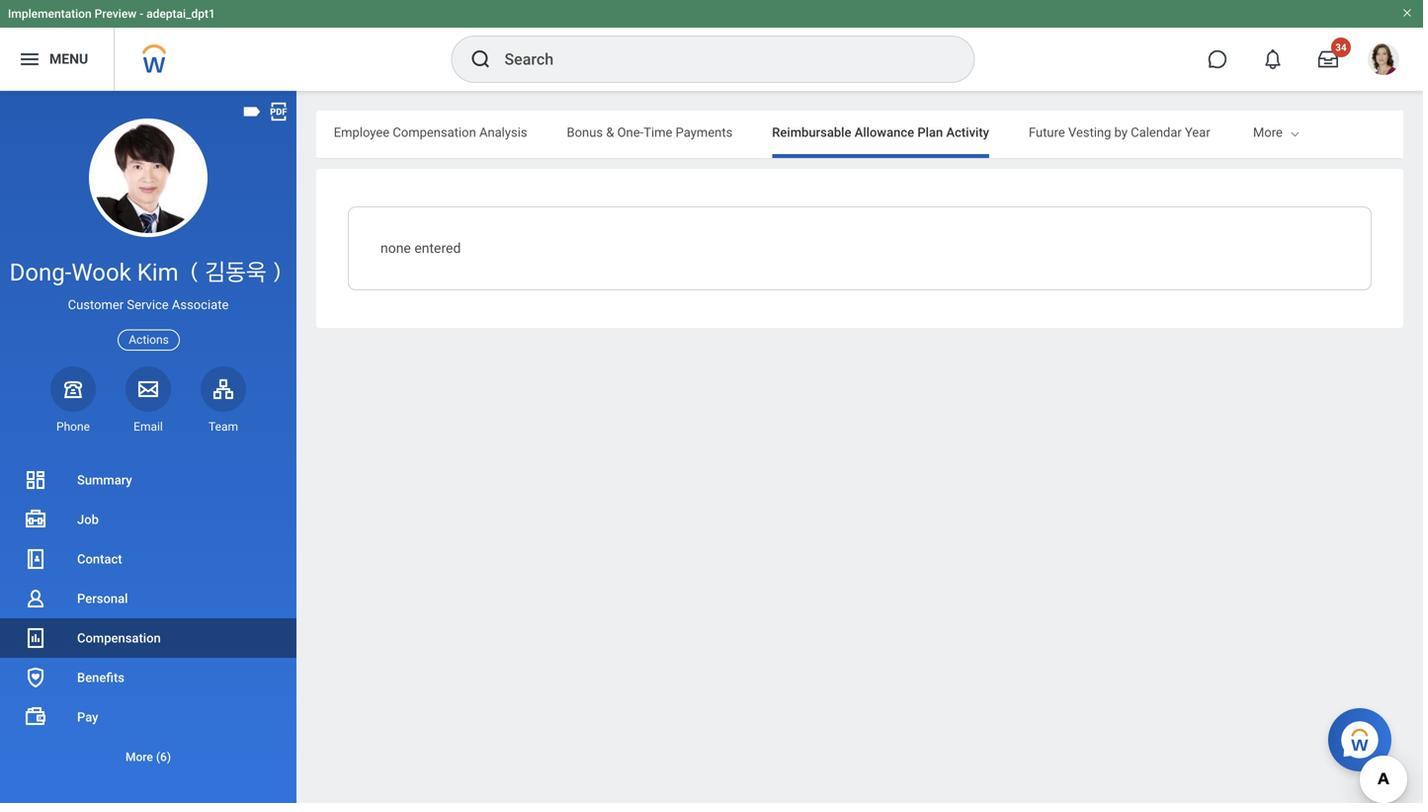 Task type: describe. For each thing, give the bounding box(es) containing it.
notifications large image
[[1264, 49, 1284, 69]]

entered
[[415, 240, 461, 257]]

compensation image
[[24, 627, 47, 651]]

34 button
[[1307, 38, 1352, 81]]

benefits
[[77, 671, 125, 686]]

team dong-wook kim （김동욱） element
[[201, 419, 246, 435]]

job link
[[0, 500, 297, 540]]

（김동욱）
[[185, 259, 287, 287]]

allowance
[[855, 125, 915, 140]]

team
[[209, 420, 238, 434]]

pay
[[77, 710, 98, 725]]

kim
[[137, 259, 179, 287]]

none entered
[[381, 240, 461, 257]]

tag image
[[241, 101, 263, 123]]

wook
[[72, 259, 131, 287]]

job image
[[24, 508, 47, 532]]

phone
[[56, 420, 90, 434]]

pay image
[[24, 706, 47, 730]]

summary
[[77, 473, 132, 488]]

personal link
[[0, 579, 297, 619]]

contact
[[77, 552, 122, 567]]

&
[[606, 125, 614, 140]]

time
[[644, 125, 673, 140]]

menu banner
[[0, 0, 1424, 91]]

reimbursable allowance plan activity
[[773, 125, 990, 140]]

implementation preview -   adeptai_dpt1
[[8, 7, 215, 21]]

compensation inside navigation pane region
[[77, 631, 161, 646]]

adeptai_dpt1
[[146, 7, 215, 21]]

contact link
[[0, 540, 297, 579]]

summary link
[[0, 461, 297, 500]]

future vesting by calendar year
[[1029, 125, 1211, 140]]

more (6)
[[126, 751, 171, 765]]

email dong-wook kim （김동욱） element
[[126, 419, 171, 435]]

justify image
[[18, 47, 42, 71]]

compensation inside tab list
[[393, 125, 476, 140]]

one-
[[618, 125, 644, 140]]

-
[[140, 7, 143, 21]]

employee compensation analysis
[[334, 125, 528, 140]]

tab list containing employee compensation analysis
[[0, 111, 1211, 158]]

close environment banner image
[[1402, 7, 1414, 19]]

view team image
[[212, 378, 235, 401]]

list containing summary
[[0, 461, 297, 777]]

job
[[77, 513, 99, 528]]

phone button
[[50, 367, 96, 435]]

more for more
[[1254, 125, 1283, 140]]

reimbursable
[[773, 125, 852, 140]]

bonus & one-time payments
[[567, 125, 733, 140]]

customer
[[68, 298, 124, 313]]

34
[[1336, 42, 1348, 53]]

menu button
[[0, 28, 114, 91]]

future
[[1029, 125, 1066, 140]]

contact image
[[24, 548, 47, 572]]



Task type: locate. For each thing, give the bounding box(es) containing it.
year
[[1186, 125, 1211, 140]]

customer service associate
[[68, 298, 229, 313]]

compensation down personal
[[77, 631, 161, 646]]

navigation pane region
[[0, 91, 297, 804]]

personal
[[77, 592, 128, 607]]

phone dong-wook kim （김동욱） element
[[50, 419, 96, 435]]

email
[[134, 420, 163, 434]]

phone image
[[59, 378, 87, 401]]

dong-wook kim （김동욱）
[[9, 259, 287, 287]]

search image
[[469, 47, 493, 71]]

vesting
[[1069, 125, 1112, 140]]

1 horizontal spatial compensation
[[393, 125, 476, 140]]

1 vertical spatial more
[[126, 751, 153, 765]]

none
[[381, 240, 411, 257]]

employee
[[334, 125, 390, 140]]

bonus
[[567, 125, 603, 140]]

actions button
[[118, 330, 180, 351]]

personal image
[[24, 587, 47, 611]]

compensation
[[393, 125, 476, 140], [77, 631, 161, 646]]

tab list
[[0, 111, 1211, 158]]

more (6) button
[[0, 746, 297, 770]]

0 horizontal spatial more
[[126, 751, 153, 765]]

associate
[[172, 298, 229, 313]]

mail image
[[136, 378, 160, 401]]

more for more (6)
[[126, 751, 153, 765]]

0 vertical spatial compensation
[[393, 125, 476, 140]]

payments
[[676, 125, 733, 140]]

more right year
[[1254, 125, 1283, 140]]

profile logan mcneil image
[[1369, 44, 1400, 79]]

Search Workday  search field
[[505, 38, 934, 81]]

summary image
[[24, 469, 47, 492]]

compensation left analysis
[[393, 125, 476, 140]]

1 vertical spatial compensation
[[77, 631, 161, 646]]

actions
[[129, 333, 169, 347]]

list
[[0, 461, 297, 777]]

service
[[127, 298, 169, 313]]

compensation link
[[0, 619, 297, 659]]

calendar
[[1131, 125, 1182, 140]]

team link
[[201, 367, 246, 435]]

inbox large image
[[1319, 49, 1339, 69]]

more
[[1254, 125, 1283, 140], [126, 751, 153, 765]]

menu
[[49, 51, 88, 67]]

preview
[[95, 7, 137, 21]]

1 horizontal spatial more
[[1254, 125, 1283, 140]]

activity
[[947, 125, 990, 140]]

pay link
[[0, 698, 297, 738]]

view printable version (pdf) image
[[268, 101, 290, 123]]

dong-
[[9, 259, 72, 287]]

benefits image
[[24, 666, 47, 690]]

analysis
[[480, 125, 528, 140]]

by
[[1115, 125, 1128, 140]]

benefits link
[[0, 659, 297, 698]]

0 horizontal spatial compensation
[[77, 631, 161, 646]]

(6)
[[156, 751, 171, 765]]

implementation
[[8, 7, 92, 21]]

more left (6)
[[126, 751, 153, 765]]

plan
[[918, 125, 944, 140]]

email button
[[126, 367, 171, 435]]

more (6) button
[[0, 738, 297, 777]]

more inside dropdown button
[[126, 751, 153, 765]]

0 vertical spatial more
[[1254, 125, 1283, 140]]



Task type: vqa. For each thing, say whether or not it's contained in the screenshot.
search image
yes



